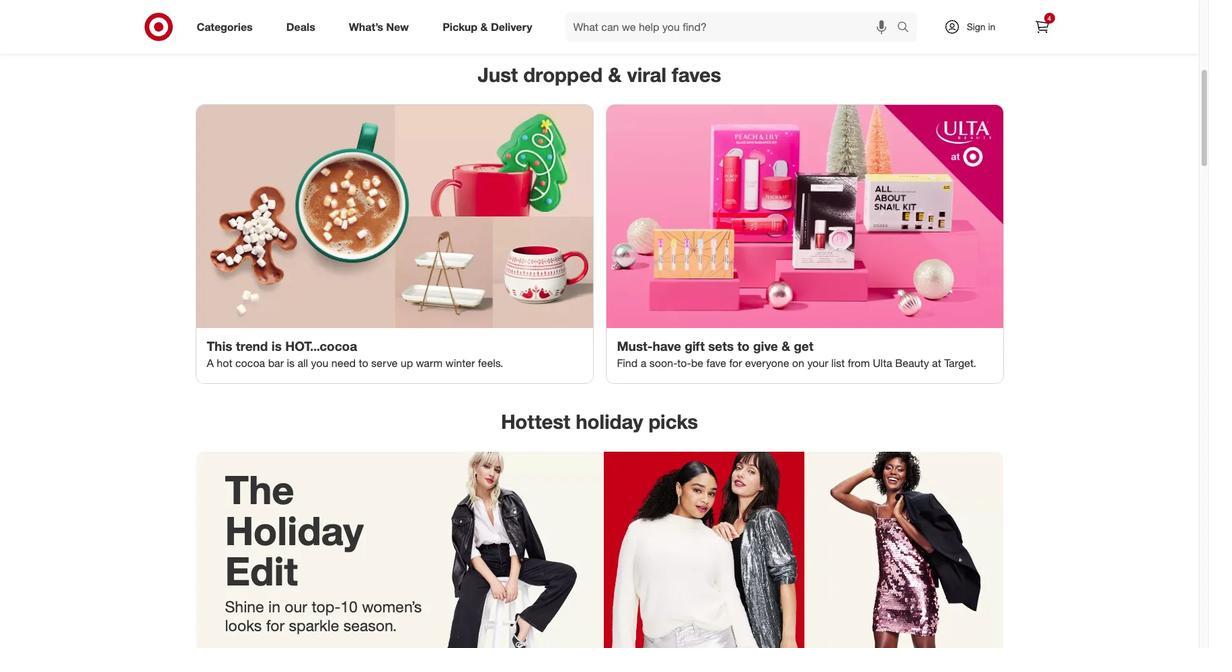 Task type: describe. For each thing, give the bounding box(es) containing it.
list
[[831, 356, 845, 370]]

feels.
[[478, 356, 503, 370]]

new inside toys new arrivals
[[642, 18, 661, 30]]

this
[[207, 338, 232, 354]]

be
[[691, 356, 704, 370]]

target.
[[944, 356, 977, 370]]

4 link
[[1027, 12, 1057, 42]]

2 new arrivals from the left
[[367, 18, 420, 30]]

viral
[[627, 63, 667, 87]]

1 arrivals from the left
[[251, 18, 282, 30]]

to inside "must-have gift sets to give & get find a soon-to-be fave for everyone on your list from ulta beauty at target."
[[737, 338, 750, 354]]

pickup & delivery
[[443, 20, 532, 33]]

edit
[[225, 548, 298, 596]]

picks
[[649, 409, 698, 434]]

new inside "entertainment new arrivals"
[[917, 18, 936, 30]]

for inside "must-have gift sets to give & get find a soon-to-be fave for everyone on your list from ulta beauty at target."
[[729, 356, 742, 370]]

gift
[[685, 338, 705, 354]]

3 arrivals from the left
[[526, 18, 557, 30]]

categories
[[197, 20, 253, 33]]

your
[[808, 356, 828, 370]]

categories link
[[185, 12, 270, 42]]

sets
[[708, 338, 734, 354]]

1 vertical spatial &
[[608, 63, 622, 87]]

fave
[[707, 356, 726, 370]]

to inside this trend is hot...cocoa a hot cocoa bar is all you need to serve up warm winter feels.
[[359, 356, 368, 370]]

what's
[[349, 20, 383, 33]]

hot
[[217, 356, 232, 370]]

hottest holiday picks
[[501, 409, 698, 434]]

find
[[617, 356, 638, 370]]

holiday
[[225, 507, 364, 555]]

3 new arrivals from the left
[[505, 18, 557, 30]]

0 vertical spatial &
[[481, 20, 488, 33]]

on
[[792, 356, 805, 370]]

shine
[[225, 597, 264, 616]]

3 new arrivals link from the left
[[462, 0, 600, 31]]

up
[[401, 356, 413, 370]]

hot...cocoa
[[285, 338, 357, 354]]

entertainment
[[776, 5, 836, 16]]

pickup & delivery link
[[431, 12, 549, 42]]

in inside the holiday edit shine in our top-10 women's looks for sparkle season.
[[268, 597, 280, 616]]

serve
[[371, 356, 398, 370]]

search button
[[891, 12, 923, 44]]

faves
[[672, 63, 721, 87]]

what's new
[[349, 20, 409, 33]]

give
[[753, 338, 778, 354]]

must-have gift sets to give & get find a soon-to-be fave for everyone on your list from ulta beauty at target.
[[617, 338, 977, 370]]

all
[[298, 356, 308, 370]]

2 new arrivals link from the left
[[325, 0, 462, 31]]

our
[[285, 597, 307, 616]]

sparkle
[[289, 616, 339, 635]]

holiday
[[576, 409, 643, 434]]

sign
[[967, 21, 986, 32]]

just
[[478, 63, 518, 87]]

ulta
[[873, 356, 892, 370]]

ulta beauty at target image
[[606, 105, 1003, 328]]

toys new arrivals
[[642, 5, 695, 30]]

this trend is hot...cocoa a hot cocoa bar is all you need to serve up warm winter feels.
[[207, 338, 503, 370]]

soon-
[[650, 356, 678, 370]]



Task type: locate. For each thing, give the bounding box(es) containing it.
0 vertical spatial for
[[729, 356, 742, 370]]

in left our
[[268, 597, 280, 616]]

entertainment link
[[737, 0, 874, 31]]

in right sign
[[988, 21, 996, 32]]

1 horizontal spatial &
[[608, 63, 622, 87]]

& left get
[[782, 338, 790, 354]]

arrivals up dropped on the left of the page
[[526, 18, 557, 30]]

arrivals
[[251, 18, 282, 30], [389, 18, 420, 30], [526, 18, 557, 30], [664, 18, 695, 30], [938, 18, 970, 30]]

delivery
[[491, 20, 532, 33]]

& left viral
[[608, 63, 622, 87]]

everyone
[[745, 356, 789, 370]]

arrivals down toys
[[664, 18, 695, 30]]

new arrivals up dropped on the left of the page
[[505, 18, 557, 30]]

4
[[1048, 14, 1051, 22]]

1 vertical spatial for
[[266, 616, 285, 635]]

a
[[641, 356, 647, 370]]

dropped
[[523, 63, 603, 87]]

in
[[988, 21, 996, 32], [268, 597, 280, 616]]

bar
[[268, 356, 284, 370]]

new arrivals left pickup
[[367, 18, 420, 30]]

0 vertical spatial is
[[272, 338, 282, 354]]

search
[[891, 21, 923, 35]]

1 horizontal spatial to
[[737, 338, 750, 354]]

1 new arrivals from the left
[[230, 18, 282, 30]]

new arrivals
[[230, 18, 282, 30], [367, 18, 420, 30], [505, 18, 557, 30]]

1 horizontal spatial in
[[988, 21, 996, 32]]

1 new arrivals link from the left
[[187, 0, 325, 31]]

new
[[230, 18, 249, 30], [367, 18, 386, 30], [505, 18, 524, 30], [642, 18, 661, 30], [917, 18, 936, 30], [386, 20, 409, 33]]

new arrivals left deals
[[230, 18, 282, 30]]

1 horizontal spatial new arrivals
[[367, 18, 420, 30]]

need
[[331, 356, 356, 370]]

is up bar
[[272, 338, 282, 354]]

is
[[272, 338, 282, 354], [287, 356, 295, 370]]

to right need on the left of page
[[359, 356, 368, 370]]

What can we help you find? suggestions appear below search field
[[565, 12, 900, 42]]

from
[[848, 356, 870, 370]]

1 horizontal spatial is
[[287, 356, 295, 370]]

10
[[341, 597, 358, 616]]

to-
[[678, 356, 691, 370]]

you
[[311, 356, 328, 370]]

top-
[[312, 597, 341, 616]]

1 vertical spatial is
[[287, 356, 295, 370]]

is left all
[[287, 356, 295, 370]]

toys
[[659, 5, 678, 16]]

for left our
[[266, 616, 285, 635]]

0 horizontal spatial is
[[272, 338, 282, 354]]

0 vertical spatial to
[[737, 338, 750, 354]]

have
[[653, 338, 681, 354]]

arrivals right what's
[[389, 18, 420, 30]]

trend
[[236, 338, 268, 354]]

get
[[794, 338, 814, 354]]

at
[[932, 356, 941, 370]]

looks
[[225, 616, 262, 635]]

arrivals inside "entertainment new arrivals"
[[938, 18, 970, 30]]

deals link
[[275, 12, 332, 42]]

1 vertical spatial in
[[268, 597, 280, 616]]

warm
[[416, 356, 443, 370]]

0 horizontal spatial to
[[359, 356, 368, 370]]

5 arrivals from the left
[[938, 18, 970, 30]]

hottest
[[501, 409, 570, 434]]

entertainment new arrivals
[[776, 5, 970, 30]]

the
[[225, 466, 294, 514]]

4 new arrivals link from the left
[[874, 0, 1012, 31]]

arrivals left deals
[[251, 18, 282, 30]]

1 horizontal spatial for
[[729, 356, 742, 370]]

& right pickup
[[481, 20, 488, 33]]

2 vertical spatial &
[[782, 338, 790, 354]]

women's
[[362, 597, 422, 616]]

deals
[[286, 20, 315, 33]]

a
[[207, 356, 214, 370]]

4 arrivals from the left
[[664, 18, 695, 30]]

0 horizontal spatial &
[[481, 20, 488, 33]]

arrivals right search on the right top of the page
[[938, 18, 970, 30]]

winter
[[446, 356, 475, 370]]

new arrivals link
[[187, 0, 325, 31], [325, 0, 462, 31], [462, 0, 600, 31], [874, 0, 1012, 31]]

0 horizontal spatial in
[[268, 597, 280, 616]]

sign in
[[967, 21, 996, 32]]

&
[[481, 20, 488, 33], [608, 63, 622, 87], [782, 338, 790, 354]]

just dropped & viral faves
[[478, 63, 721, 87]]

pickup
[[443, 20, 478, 33]]

2 horizontal spatial &
[[782, 338, 790, 354]]

0 horizontal spatial for
[[266, 616, 285, 635]]

for inside the holiday edit shine in our top-10 women's looks for sparkle season.
[[266, 616, 285, 635]]

must-
[[617, 338, 653, 354]]

arrivals inside toys new arrivals
[[664, 18, 695, 30]]

0 vertical spatial in
[[988, 21, 996, 32]]

what's new link
[[337, 12, 426, 42]]

1 vertical spatial to
[[359, 356, 368, 370]]

2 arrivals from the left
[[389, 18, 420, 30]]

beauty
[[895, 356, 929, 370]]

0 horizontal spatial new arrivals
[[230, 18, 282, 30]]

for
[[729, 356, 742, 370], [266, 616, 285, 635]]

& inside "must-have gift sets to give & get find a soon-to-be fave for everyone on your list from ulta beauty at target."
[[782, 338, 790, 354]]

to left give
[[737, 338, 750, 354]]

season.
[[344, 616, 397, 635]]

sign in link
[[933, 12, 1017, 42]]

the holiday edit shine in our top-10 women's looks for sparkle season.
[[225, 466, 422, 635]]

to
[[737, 338, 750, 354], [359, 356, 368, 370]]

cocoa
[[235, 356, 265, 370]]

for right fave
[[729, 356, 742, 370]]

2 horizontal spatial new arrivals
[[505, 18, 557, 30]]



Task type: vqa. For each thing, say whether or not it's contained in the screenshot.
The On at the right bottom
yes



